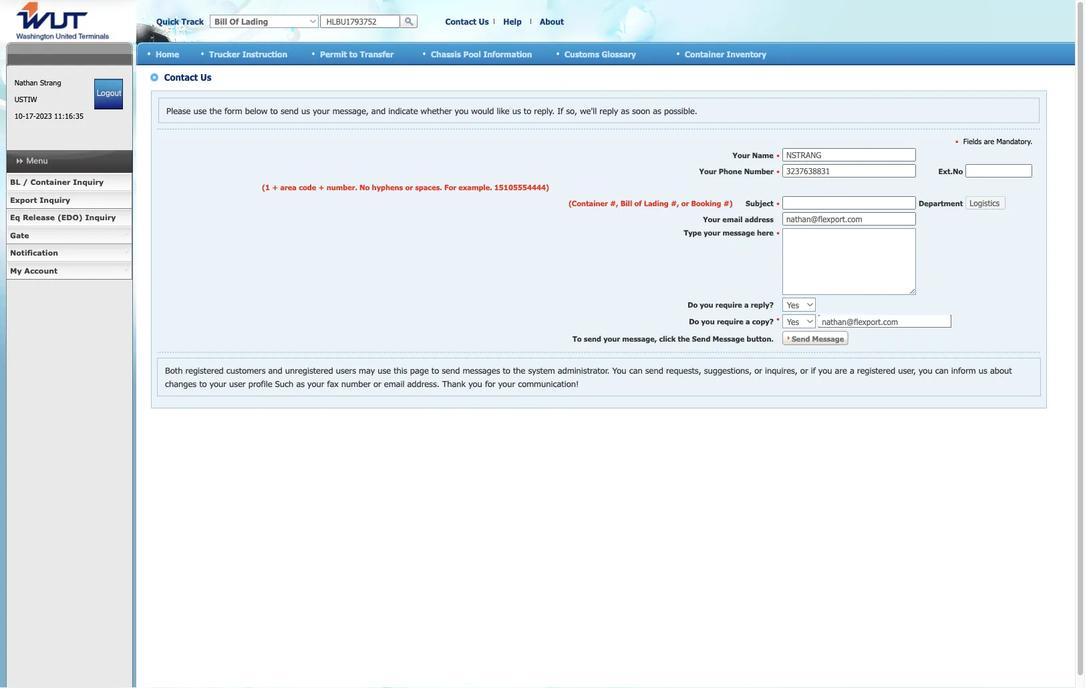 Task type: locate. For each thing, give the bounding box(es) containing it.
quick track
[[156, 17, 204, 26]]

1 vertical spatial container
[[30, 178, 71, 187]]

nathan
[[14, 78, 38, 87]]

bl
[[10, 178, 20, 187]]

help
[[503, 17, 522, 26]]

0 vertical spatial container
[[685, 49, 724, 59]]

glossary
[[602, 49, 636, 59]]

inquiry
[[73, 178, 104, 187], [40, 195, 70, 204], [85, 213, 116, 222]]

transfer
[[360, 49, 394, 59]]

0 vertical spatial inquiry
[[73, 178, 104, 187]]

gate
[[10, 231, 29, 240]]

track
[[181, 17, 204, 26]]

inventory
[[727, 49, 767, 59]]

release
[[23, 213, 55, 222]]

quick
[[156, 17, 179, 26]]

inquiry right "(edo)" at the left top
[[85, 213, 116, 222]]

login image
[[94, 79, 123, 110]]

eq release (edo) inquiry link
[[6, 209, 132, 227]]

2 vertical spatial inquiry
[[85, 213, 116, 222]]

10-17-2023 11:16:35
[[14, 112, 83, 121]]

bl / container inquiry link
[[6, 174, 132, 191]]

my
[[10, 266, 22, 275]]

None text field
[[320, 15, 400, 28]]

instruction
[[242, 49, 287, 59]]

gate link
[[6, 227, 132, 245]]

11:16:35
[[54, 112, 83, 121]]

container left inventory
[[685, 49, 724, 59]]

container up 'export inquiry'
[[30, 178, 71, 187]]

strang
[[40, 78, 61, 87]]

contact
[[445, 17, 476, 26]]

eq
[[10, 213, 20, 222]]

trucker
[[209, 49, 240, 59]]

chassis
[[431, 49, 461, 59]]

export inquiry
[[10, 195, 70, 204]]

inquiry for container
[[73, 178, 104, 187]]

contact us
[[445, 17, 489, 26]]

inquiry up export inquiry link
[[73, 178, 104, 187]]

inquiry down bl / container inquiry
[[40, 195, 70, 204]]

container
[[685, 49, 724, 59], [30, 178, 71, 187]]

1 horizontal spatial container
[[685, 49, 724, 59]]



Task type: describe. For each thing, give the bounding box(es) containing it.
eq release (edo) inquiry
[[10, 213, 116, 222]]

my account link
[[6, 262, 132, 280]]

about link
[[540, 17, 564, 26]]

1 vertical spatial inquiry
[[40, 195, 70, 204]]

export inquiry link
[[6, 191, 132, 209]]

2023
[[36, 112, 52, 121]]

bl / container inquiry
[[10, 178, 104, 187]]

(edo)
[[57, 213, 83, 222]]

my account
[[10, 266, 58, 275]]

trucker instruction
[[209, 49, 287, 59]]

10-
[[14, 112, 25, 121]]

container inventory
[[685, 49, 767, 59]]

customs
[[565, 49, 599, 59]]

inquiry for (edo)
[[85, 213, 116, 222]]

account
[[24, 266, 58, 275]]

export
[[10, 195, 37, 204]]

to
[[349, 49, 358, 59]]

help link
[[503, 17, 522, 26]]

/
[[23, 178, 28, 187]]

nathan strang
[[14, 78, 61, 87]]

permit to transfer
[[320, 49, 394, 59]]

ustiw
[[14, 95, 37, 104]]

customs glossary
[[565, 49, 636, 59]]

permit
[[320, 49, 347, 59]]

17-
[[25, 112, 36, 121]]

us
[[479, 17, 489, 26]]

notification link
[[6, 245, 132, 262]]

about
[[540, 17, 564, 26]]

notification
[[10, 249, 58, 258]]

home
[[156, 49, 179, 59]]

pool
[[463, 49, 481, 59]]

0 horizontal spatial container
[[30, 178, 71, 187]]

information
[[483, 49, 532, 59]]

chassis pool information
[[431, 49, 532, 59]]

contact us link
[[445, 17, 489, 26]]



Task type: vqa. For each thing, say whether or not it's contained in the screenshot.
Permit to Transfer
yes



